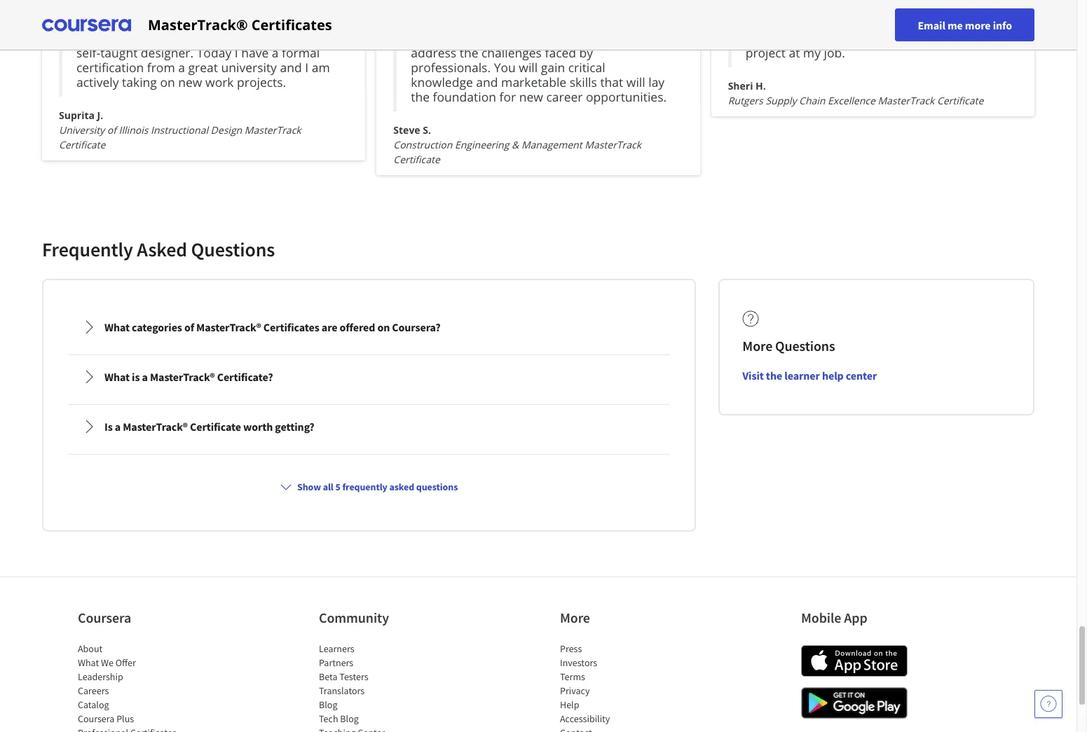 Task type: locate. For each thing, give the bounding box(es) containing it.
show all 5 frequently asked questions button
[[275, 475, 464, 500]]

real- left email
[[871, 15, 897, 32]]

on inside the program embodies this focus on real- world insight, teaching practical skills to address the challenges faced by professionals. you will gain critical knowledge and marketable skills that will lay the foundation for new career opportunities.
[[607, 15, 621, 32]]

2 horizontal spatial list item
[[560, 727, 680, 733]]

asked
[[137, 237, 187, 262]]

world
[[411, 30, 444, 46]]

0 vertical spatial what
[[104, 321, 130, 335]]

1 horizontal spatial new
[[519, 88, 543, 105]]

certificate down university
[[59, 138, 105, 152]]

1 vertical spatial of
[[107, 124, 116, 137]]

0 horizontal spatial to
[[626, 30, 637, 46]]

and left email
[[888, 30, 910, 46]]

list containing about
[[78, 643, 197, 733]]

1 real- from the left
[[625, 15, 650, 32]]

certificate down construction
[[394, 153, 440, 166]]

1 to from the left
[[626, 30, 637, 46]]

coursera down catalog
[[78, 713, 115, 726]]

2 list from the left
[[319, 643, 438, 733]]

coursera inside about what we offer leadership careers catalog coursera plus
[[78, 713, 115, 726]]

what categories of mastertrack® certificates are offered on coursera? button
[[71, 308, 668, 347]]

by
[[580, 44, 593, 61]]

learning
[[926, 15, 972, 32]]

2 vertical spatial on
[[378, 321, 390, 335]]

taking down the taught on the top left of page
[[122, 74, 157, 91]]

my level of confidence about the subject has increased tremendously. previously, i was a self-taught designer. today i have a formal certification from a great university and i am actively taking on new work projects.
[[76, 15, 330, 91]]

certificate left worth on the bottom left
[[190, 420, 241, 434]]

formal
[[282, 44, 320, 61]]

3 list from the left
[[560, 643, 680, 733]]

0 horizontal spatial questions
[[191, 237, 275, 262]]

more for more questions
[[743, 337, 773, 355]]

taking
[[811, 15, 846, 32], [122, 74, 157, 91]]

design
[[211, 124, 242, 137]]

0 horizontal spatial of
[[107, 124, 116, 137]]

the right visit
[[766, 369, 783, 383]]

and left for
[[476, 74, 498, 91]]

you
[[494, 59, 516, 76]]

today
[[197, 44, 232, 61]]

the down program
[[460, 44, 479, 61]]

get it on google play image
[[802, 688, 908, 720]]

steve
[[394, 124, 421, 137]]

translators
[[319, 685, 365, 698]]

to
[[626, 30, 637, 46], [976, 30, 987, 46]]

about
[[78, 643, 103, 656]]

more for more
[[560, 610, 590, 627]]

list containing press
[[560, 643, 680, 733]]

sheri
[[728, 79, 754, 93]]

careers link
[[78, 685, 109, 698]]

more inside frequently asked questions element
[[743, 337, 773, 355]]

1 horizontal spatial more
[[743, 337, 773, 355]]

the left time
[[849, 15, 868, 32]]

chain
[[800, 94, 826, 107]]

list item down 'plus'
[[78, 727, 197, 733]]

list item down accessibility link
[[560, 727, 680, 733]]

coursera up the about
[[78, 610, 131, 627]]

2 horizontal spatial on
[[607, 15, 621, 32]]

new
[[178, 74, 202, 91], [519, 88, 543, 105]]

skills right by
[[595, 30, 622, 46]]

the program embodies this focus on real- world insight, teaching practical skills to address the challenges faced by professionals. you will gain critical knowledge and marketable skills that will lay the foundation for new career opportunities.
[[411, 15, 667, 105]]

certificates up formal
[[252, 15, 332, 34]]

0 vertical spatial questions
[[191, 237, 275, 262]]

mastertrack®
[[148, 15, 248, 34], [196, 321, 261, 335], [150, 370, 215, 384], [123, 420, 188, 434]]

project
[[746, 44, 786, 61]]

the right about
[[244, 15, 262, 32]]

what left categories
[[104, 321, 130, 335]]

email me more info
[[918, 18, 1013, 32]]

1 vertical spatial taking
[[122, 74, 157, 91]]

mastertrack down opportunities.
[[585, 138, 642, 152]]

real- right the focus
[[625, 15, 650, 32]]

certificates
[[252, 15, 332, 34], [264, 321, 320, 335]]

and inside my level of confidence about the subject has increased tremendously. previously, i was a self-taught designer. today i have a formal certification from a great university and i am actively taking on new work projects.
[[280, 59, 302, 76]]

blog up "tech"
[[319, 699, 338, 712]]

this
[[549, 15, 569, 32]]

leadership
[[78, 671, 123, 684]]

new inside my level of confidence about the subject has increased tremendously. previously, i was a self-taught designer. today i have a formal certification from a great university and i am actively taking on new work projects.
[[178, 74, 202, 91]]

i left was
[[286, 30, 289, 46]]

to right it
[[976, 30, 987, 46]]

0 vertical spatial skills
[[595, 30, 622, 46]]

coursera
[[78, 610, 131, 627], [78, 713, 115, 726]]

2 coursera from the top
[[78, 713, 115, 726]]

about link
[[78, 643, 103, 656]]

what inside dropdown button
[[104, 370, 130, 384]]

what we offer link
[[78, 657, 136, 670]]

gain
[[541, 59, 565, 76]]

1 vertical spatial blog
[[340, 713, 359, 726]]

catalog
[[78, 699, 109, 712]]

2 real- from the left
[[871, 15, 897, 32]]

1 coursera from the top
[[78, 610, 131, 627]]

1 vertical spatial more
[[560, 610, 590, 627]]

on right offered
[[378, 321, 390, 335]]

will left lay
[[627, 74, 646, 91]]

of right categories
[[184, 321, 194, 335]]

of left illinois
[[107, 124, 116, 137]]

1 horizontal spatial list
[[319, 643, 438, 733]]

was
[[293, 30, 315, 46]]

professionals.
[[411, 59, 491, 76]]

the inside i'm literally taking the real-time learning and best practice framework and applying it to a project at my job.
[[849, 15, 868, 32]]

1 horizontal spatial mastertrack
[[585, 138, 642, 152]]

certificate down it
[[938, 94, 984, 107]]

1 horizontal spatial will
[[627, 74, 646, 91]]

literally
[[766, 15, 808, 32]]

email me more info button
[[896, 8, 1035, 41]]

of right level
[[126, 15, 138, 32]]

real- inside i'm literally taking the real-time learning and best practice framework and applying it to a project at my job.
[[871, 15, 897, 32]]

2 horizontal spatial list
[[560, 643, 680, 733]]

marketable
[[502, 74, 567, 91]]

on down "designer."
[[160, 74, 175, 91]]

certificates left are in the left top of the page
[[264, 321, 320, 335]]

to right the focus
[[626, 30, 637, 46]]

1 horizontal spatial questions
[[776, 337, 836, 355]]

1 horizontal spatial list item
[[319, 727, 438, 733]]

2 horizontal spatial i
[[305, 59, 309, 76]]

1 horizontal spatial taking
[[811, 15, 846, 32]]

accessibility
[[560, 713, 610, 726]]

0 horizontal spatial taking
[[122, 74, 157, 91]]

0 vertical spatial more
[[743, 337, 773, 355]]

of inside 'dropdown button'
[[184, 321, 194, 335]]

is
[[132, 370, 140, 384]]

2 vertical spatial mastertrack
[[585, 138, 642, 152]]

at
[[789, 44, 800, 61]]

certification
[[76, 59, 144, 76]]

new for career
[[519, 88, 543, 105]]

foundation
[[433, 88, 497, 105]]

have
[[241, 44, 269, 61]]

list item
[[78, 727, 197, 733], [319, 727, 438, 733], [560, 727, 680, 733]]

2 horizontal spatial mastertrack
[[878, 94, 935, 107]]

certificate inside sheri h. rutgers supply chain excellence mastertrack certificate
[[938, 94, 984, 107]]

i left have
[[235, 44, 238, 61]]

more up visit
[[743, 337, 773, 355]]

i left am
[[305, 59, 309, 76]]

0 horizontal spatial mastertrack
[[245, 124, 301, 137]]

supply
[[766, 94, 797, 107]]

1 horizontal spatial to
[[976, 30, 987, 46]]

from
[[147, 59, 175, 76]]

3 list item from the left
[[560, 727, 680, 733]]

0 vertical spatial blog
[[319, 699, 338, 712]]

frequently
[[343, 481, 388, 494]]

5
[[336, 481, 341, 494]]

0 vertical spatial taking
[[811, 15, 846, 32]]

1 horizontal spatial real-
[[871, 15, 897, 32]]

certificate
[[938, 94, 984, 107], [59, 138, 105, 152], [394, 153, 440, 166], [190, 420, 241, 434]]

0 horizontal spatial blog
[[319, 699, 338, 712]]

terms
[[560, 671, 586, 684]]

it
[[965, 30, 972, 46]]

2 vertical spatial of
[[184, 321, 194, 335]]

0 horizontal spatial list
[[78, 643, 197, 733]]

privacy link
[[560, 685, 590, 698]]

show all 5 frequently asked questions
[[297, 481, 458, 494]]

0 vertical spatial on
[[607, 15, 621, 32]]

list item down tech blog link
[[319, 727, 438, 733]]

what left is
[[104, 370, 130, 384]]

testers
[[340, 671, 369, 684]]

1 vertical spatial coursera
[[78, 713, 115, 726]]

0 horizontal spatial more
[[560, 610, 590, 627]]

new right for
[[519, 88, 543, 105]]

1 vertical spatial on
[[160, 74, 175, 91]]

list for coursera
[[78, 643, 197, 733]]

of inside my level of confidence about the subject has increased tremendously. previously, i was a self-taught designer. today i have a formal certification from a great university and i am actively taking on new work projects.
[[126, 15, 138, 32]]

new inside the program embodies this focus on real- world insight, teaching practical skills to address the challenges faced by professionals. you will gain critical knowledge and marketable skills that will lay the foundation for new career opportunities.
[[519, 88, 543, 105]]

blog right "tech"
[[340, 713, 359, 726]]

list containing learners
[[319, 643, 438, 733]]

1 horizontal spatial on
[[378, 321, 390, 335]]

frequently
[[42, 237, 133, 262]]

previously,
[[221, 30, 283, 46]]

on right the focus
[[607, 15, 621, 32]]

1 horizontal spatial of
[[126, 15, 138, 32]]

0 horizontal spatial list item
[[78, 727, 197, 733]]

real-
[[625, 15, 650, 32], [871, 15, 897, 32]]

great
[[188, 59, 218, 76]]

list
[[78, 643, 197, 733], [319, 643, 438, 733], [560, 643, 680, 733]]

0 vertical spatial coursera
[[78, 610, 131, 627]]

1 list from the left
[[78, 643, 197, 733]]

and left am
[[280, 59, 302, 76]]

blog
[[319, 699, 338, 712], [340, 713, 359, 726]]

focus
[[573, 15, 603, 32]]

taking up job.
[[811, 15, 846, 32]]

1 vertical spatial mastertrack
[[245, 124, 301, 137]]

visit the learner help center
[[743, 369, 877, 383]]

0 horizontal spatial new
[[178, 74, 202, 91]]

2 to from the left
[[976, 30, 987, 46]]

challenges
[[482, 44, 542, 61]]

on inside my level of confidence about the subject has increased tremendously. previously, i was a self-taught designer. today i have a formal certification from a great university and i am actively taking on new work projects.
[[160, 74, 175, 91]]

0 vertical spatial mastertrack
[[878, 94, 935, 107]]

will
[[519, 59, 538, 76], [627, 74, 646, 91]]

a
[[318, 30, 325, 46], [991, 30, 997, 46], [272, 44, 279, 61], [178, 59, 185, 76], [142, 370, 148, 384], [115, 420, 121, 434]]

2 vertical spatial what
[[78, 657, 99, 670]]

skills
[[595, 30, 622, 46], [570, 74, 597, 91]]

the inside my level of confidence about the subject has increased tremendously. previously, i was a self-taught designer. today i have a formal certification from a great university and i am actively taking on new work projects.
[[244, 15, 262, 32]]

list for community
[[319, 643, 438, 733]]

2 list item from the left
[[319, 727, 438, 733]]

mastertrack® inside 'dropdown button'
[[196, 321, 261, 335]]

1 vertical spatial certificates
[[264, 321, 320, 335]]

0 vertical spatial of
[[126, 15, 138, 32]]

opportunities.
[[586, 88, 667, 105]]

skills left that
[[570, 74, 597, 91]]

center
[[846, 369, 877, 383]]

new left work
[[178, 74, 202, 91]]

about what we offer leadership careers catalog coursera plus
[[78, 643, 136, 726]]

what inside 'dropdown button'
[[104, 321, 130, 335]]

0 horizontal spatial real-
[[625, 15, 650, 32]]

what down the about
[[78, 657, 99, 670]]

more up press
[[560, 610, 590, 627]]

list item for community
[[319, 727, 438, 733]]

1 vertical spatial what
[[104, 370, 130, 384]]

suprita
[[59, 109, 95, 122]]

mastertrack right design
[[245, 124, 301, 137]]

app
[[845, 610, 868, 627]]

1 vertical spatial questions
[[776, 337, 836, 355]]

2 horizontal spatial of
[[184, 321, 194, 335]]

i
[[286, 30, 289, 46], [235, 44, 238, 61], [305, 59, 309, 76]]

mastertrack inside sheri h. rutgers supply chain excellence mastertrack certificate
[[878, 94, 935, 107]]

mastertrack inside steve s. construction engineering & management mastertrack certificate
[[585, 138, 642, 152]]

frequently asked questions
[[42, 237, 275, 262]]

mastertrack right excellence at top
[[878, 94, 935, 107]]

will right you
[[519, 59, 538, 76]]

catalog link
[[78, 699, 109, 712]]

new for work
[[178, 74, 202, 91]]

1 list item from the left
[[78, 727, 197, 733]]

certificates inside what categories of mastertrack® certificates are offered on coursera? 'dropdown button'
[[264, 321, 320, 335]]

0 horizontal spatial on
[[160, 74, 175, 91]]



Task type: vqa. For each thing, say whether or not it's contained in the screenshot.


Task type: describe. For each thing, give the bounding box(es) containing it.
of inside "suprita j. university of illinois instructional design mastertrack certificate"
[[107, 124, 116, 137]]

tremendously.
[[135, 30, 218, 46]]

management
[[522, 138, 583, 152]]

mastertrack® certificates
[[148, 15, 332, 34]]

what for what categories of mastertrack® certificates are offered on coursera?
[[104, 321, 130, 335]]

1 horizontal spatial blog
[[340, 713, 359, 726]]

taking inside my level of confidence about the subject has increased tremendously. previously, i was a self-taught designer. today i have a formal certification from a great university and i am actively taking on new work projects.
[[122, 74, 157, 91]]

my
[[76, 15, 94, 32]]

taking inside i'm literally taking the real-time learning and best practice framework and applying it to a project at my job.
[[811, 15, 846, 32]]

about
[[207, 15, 241, 32]]

of for categories
[[184, 321, 194, 335]]

1 vertical spatial skills
[[570, 74, 597, 91]]

construction
[[394, 138, 453, 152]]

to inside the program embodies this focus on real- world insight, teaching practical skills to address the challenges faced by professionals. you will gain critical knowledge and marketable skills that will lay the foundation for new career opportunities.
[[626, 30, 637, 46]]

teaching
[[491, 30, 540, 46]]

0 horizontal spatial will
[[519, 59, 538, 76]]

h.
[[756, 79, 766, 93]]

1 horizontal spatial i
[[286, 30, 289, 46]]

is a mastertrack® certificate worth getting?
[[104, 420, 315, 434]]

illinois
[[119, 124, 148, 137]]

press
[[560, 643, 582, 656]]

translators link
[[319, 685, 365, 698]]

instructional
[[151, 124, 208, 137]]

suprita j. university of illinois instructional design mastertrack certificate
[[59, 109, 301, 152]]

coursera image
[[42, 14, 131, 36]]

job.
[[824, 44, 846, 61]]

&
[[512, 138, 519, 152]]

subject
[[266, 15, 307, 32]]

framework
[[822, 30, 885, 46]]

the up s.
[[411, 88, 430, 105]]

investors
[[560, 657, 598, 670]]

sheri h. rutgers supply chain excellence mastertrack certificate
[[728, 79, 984, 107]]

certificate inside "suprita j. university of illinois instructional design mastertrack certificate"
[[59, 138, 105, 152]]

mastertrack for the program embodies this focus on real- world insight, teaching practical skills to address the challenges faced by professionals. you will gain critical knowledge and marketable skills that will lay the foundation for new career opportunities.
[[585, 138, 642, 152]]

knowledge
[[411, 74, 473, 91]]

more questions
[[743, 337, 836, 355]]

i'm
[[746, 15, 763, 32]]

i'm literally taking the real-time learning and best practice framework and applying it to a project at my job.
[[746, 15, 998, 61]]

has
[[310, 15, 330, 32]]

offered
[[340, 321, 375, 335]]

and right it
[[976, 15, 998, 32]]

we
[[101, 657, 114, 670]]

me
[[948, 18, 963, 32]]

learner
[[785, 369, 820, 383]]

frequently asked questions element
[[31, 237, 1046, 544]]

to inside i'm literally taking the real-time learning and best practice framework and applying it to a project at my job.
[[976, 30, 987, 46]]

mobile
[[802, 610, 842, 627]]

learners
[[319, 643, 355, 656]]

privacy
[[560, 685, 590, 698]]

show
[[297, 481, 321, 494]]

0 vertical spatial certificates
[[252, 15, 332, 34]]

0 horizontal spatial i
[[235, 44, 238, 61]]

careers
[[78, 685, 109, 698]]

rutgers
[[728, 94, 764, 107]]

collapsed list
[[66, 303, 673, 458]]

asked
[[390, 481, 415, 494]]

coursera plus link
[[78, 713, 134, 726]]

am
[[312, 59, 330, 76]]

confidence
[[141, 15, 204, 32]]

taught
[[100, 44, 138, 61]]

accessibility link
[[560, 713, 610, 726]]

a inside i'm literally taking the real-time learning and best practice framework and applying it to a project at my job.
[[991, 30, 997, 46]]

are
[[322, 321, 338, 335]]

help
[[560, 699, 580, 712]]

help center image
[[1041, 696, 1058, 713]]

info
[[994, 18, 1013, 32]]

the
[[411, 15, 432, 32]]

email
[[918, 18, 946, 32]]

press investors terms privacy help accessibility
[[560, 643, 610, 726]]

projects.
[[237, 74, 286, 91]]

of for level
[[126, 15, 138, 32]]

terms link
[[560, 671, 586, 684]]

download on the app store image
[[802, 646, 908, 678]]

all
[[323, 481, 334, 494]]

beta
[[319, 671, 338, 684]]

more
[[966, 18, 991, 32]]

plus
[[117, 713, 134, 726]]

list item for more
[[560, 727, 680, 733]]

my
[[804, 44, 821, 61]]

faced
[[545, 44, 577, 61]]

mastertrack for i'm literally taking the real-time learning and best practice framework and applying it to a project at my job.
[[878, 94, 935, 107]]

partners link
[[319, 657, 354, 670]]

getting?
[[275, 420, 315, 434]]

visit
[[743, 369, 764, 383]]

self-
[[76, 44, 100, 61]]

on inside what categories of mastertrack® certificates are offered on coursera? 'dropdown button'
[[378, 321, 390, 335]]

time
[[897, 15, 923, 32]]

lay
[[649, 74, 665, 91]]

list for more
[[560, 643, 680, 733]]

what inside about what we offer leadership careers catalog coursera plus
[[78, 657, 99, 670]]

learners partners beta testers translators blog tech blog
[[319, 643, 369, 726]]

real- inside the program embodies this focus on real- world insight, teaching practical skills to address the challenges faced by professionals. you will gain critical knowledge and marketable skills that will lay the foundation for new career opportunities.
[[625, 15, 650, 32]]

partners
[[319, 657, 354, 670]]

certificate inside dropdown button
[[190, 420, 241, 434]]

designer.
[[141, 44, 194, 61]]

beta testers link
[[319, 671, 369, 684]]

university
[[221, 59, 277, 76]]

certificate inside steve s. construction engineering & management mastertrack certificate
[[394, 153, 440, 166]]

work
[[205, 74, 234, 91]]

what for what is a mastertrack® certificate?
[[104, 370, 130, 384]]

applying
[[913, 30, 962, 46]]

mastertrack inside "suprita j. university of illinois instructional design mastertrack certificate"
[[245, 124, 301, 137]]

categories
[[132, 321, 182, 335]]

help link
[[560, 699, 580, 712]]

the inside frequently asked questions element
[[766, 369, 783, 383]]

what is a mastertrack® certificate? button
[[71, 358, 668, 397]]

press link
[[560, 643, 582, 656]]

investors link
[[560, 657, 598, 670]]

community
[[319, 610, 389, 627]]

is
[[104, 420, 113, 434]]

and inside the program embodies this focus on real- world insight, teaching practical skills to address the challenges faced by professionals. you will gain critical knowledge and marketable skills that will lay the foundation for new career opportunities.
[[476, 74, 498, 91]]

list item for coursera
[[78, 727, 197, 733]]



